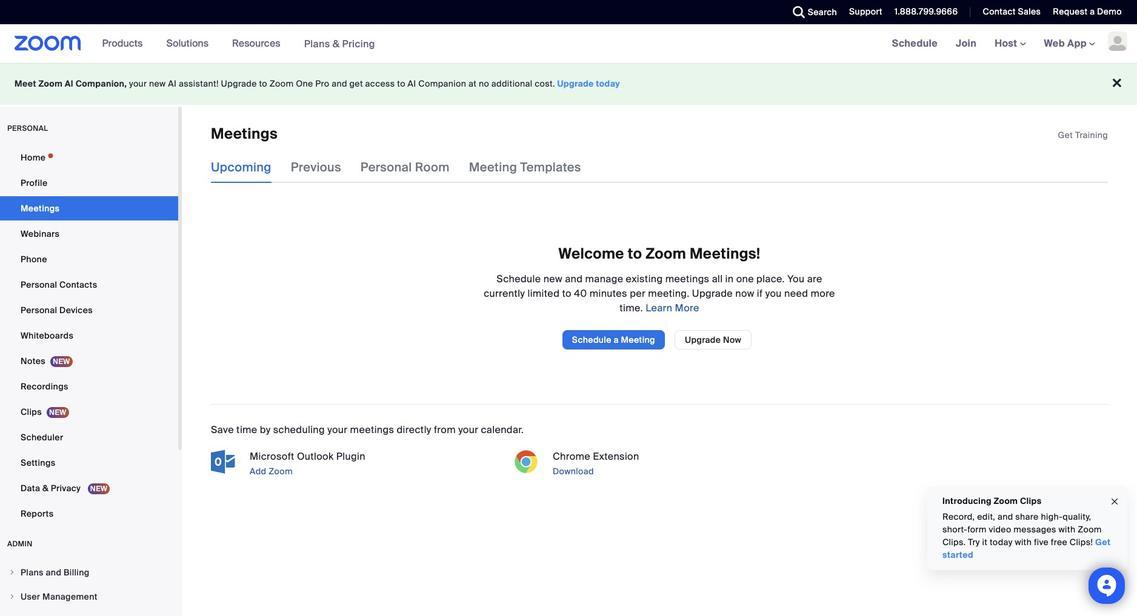 Task type: describe. For each thing, give the bounding box(es) containing it.
plans for plans and billing
[[21, 568, 44, 578]]

search button
[[784, 0, 840, 24]]

meeting templates
[[469, 160, 581, 175]]

schedule new and manage existing meetings all in one place. you are currently limited to 40 minutes per meeting. upgrade now if you need more time.
[[484, 273, 835, 315]]

meetings!
[[690, 245, 761, 263]]

join
[[956, 37, 977, 50]]

personal menu menu
[[0, 146, 178, 527]]

user management
[[21, 592, 97, 603]]

form
[[968, 524, 987, 535]]

clips.
[[943, 537, 966, 548]]

schedule for schedule
[[892, 37, 938, 50]]

profile link
[[0, 171, 178, 195]]

and inside record, edit, and share high-quality, short-form video messages with zoom clips. try it today with five free clips!
[[998, 512, 1013, 523]]

meetings inside personal menu menu
[[21, 203, 60, 214]]

billing
[[64, 568, 89, 578]]

host
[[995, 37, 1020, 50]]

plugin
[[336, 450, 365, 463]]

search
[[808, 7, 837, 18]]

reports link
[[0, 502, 178, 526]]

your for meetings
[[328, 424, 348, 436]]

resources button
[[232, 24, 286, 63]]

3 ai from the left
[[408, 78, 416, 89]]

plans & pricing
[[304, 37, 375, 50]]

webinars
[[21, 229, 60, 239]]

per
[[630, 287, 646, 300]]

zoom inside microsoft outlook plugin add zoom
[[269, 466, 293, 477]]

one
[[736, 273, 754, 285]]

to down resources dropdown button at top
[[259, 78, 267, 89]]

zoom right the meet
[[38, 78, 63, 89]]

scheduler
[[21, 432, 63, 443]]

extension
[[593, 450, 639, 463]]

templates
[[520, 160, 581, 175]]

by
[[260, 424, 271, 436]]

companion,
[[76, 78, 127, 89]]

edit,
[[977, 512, 996, 523]]

learn
[[646, 302, 673, 315]]

home link
[[0, 146, 178, 170]]

upgrade now button
[[675, 330, 752, 350]]

zoom up existing
[[646, 245, 686, 263]]

your for new
[[129, 78, 147, 89]]

1 ai from the left
[[65, 78, 73, 89]]

to right access
[[397, 78, 406, 89]]

management
[[42, 592, 97, 603]]

new inside schedule new and manage existing meetings all in one place. you are currently limited to 40 minutes per meeting. upgrade now if you need more time.
[[544, 273, 563, 285]]

additional
[[492, 78, 533, 89]]

webinars link
[[0, 222, 178, 246]]

time.
[[620, 302, 643, 315]]

phone
[[21, 254, 47, 265]]

from
[[434, 424, 456, 436]]

you
[[766, 287, 782, 300]]

share
[[1016, 512, 1039, 523]]

directly
[[397, 424, 432, 436]]

personal for personal contacts
[[21, 280, 57, 290]]

recordings link
[[0, 375, 178, 399]]

meet zoom ai companion, your new ai assistant! upgrade to zoom one pro and get access to ai companion at no additional cost. upgrade today
[[15, 78, 620, 89]]

admin
[[7, 540, 33, 549]]

meetings for your
[[350, 424, 394, 436]]

currently
[[484, 287, 525, 300]]

save time by scheduling your meetings directly from your calendar.
[[211, 424, 524, 436]]

web
[[1044, 37, 1065, 50]]

products
[[102, 37, 143, 50]]

today inside record, edit, and share high-quality, short-form video messages with zoom clips. try it today with five free clips!
[[990, 537, 1013, 548]]

contact
[[983, 6, 1016, 17]]

privacy
[[51, 483, 81, 494]]

learn more link
[[643, 302, 699, 315]]

get for get started
[[1096, 537, 1111, 548]]

meetings navigation
[[883, 24, 1137, 64]]

existing
[[626, 273, 663, 285]]

upgrade inside schedule new and manage existing meetings all in one place. you are currently limited to 40 minutes per meeting. upgrade now if you need more time.
[[692, 287, 733, 300]]

schedule a meeting button
[[563, 330, 665, 350]]

settings link
[[0, 451, 178, 475]]

to up existing
[[628, 245, 642, 263]]

new inside meet zoom ai companion, footer
[[149, 78, 166, 89]]

whiteboards
[[21, 330, 73, 341]]

host button
[[995, 37, 1026, 50]]

companion
[[419, 78, 466, 89]]

2 ai from the left
[[168, 78, 177, 89]]

profile
[[21, 178, 48, 189]]

meet zoom ai companion, footer
[[0, 63, 1137, 105]]

schedule for schedule new and manage existing meetings all in one place. you are currently limited to 40 minutes per meeting. upgrade now if you need more time.
[[497, 273, 541, 285]]

free
[[1051, 537, 1068, 548]]

user
[[21, 592, 40, 603]]

personal contacts link
[[0, 273, 178, 297]]

clips!
[[1070, 537, 1093, 548]]

settings
[[21, 458, 55, 469]]

assistant!
[[179, 78, 219, 89]]

home
[[21, 152, 46, 163]]

personal for personal room
[[361, 160, 412, 175]]

high-
[[1041, 512, 1063, 523]]

contact sales
[[983, 6, 1041, 17]]

data & privacy
[[21, 483, 83, 494]]

solutions
[[166, 37, 209, 50]]

1 vertical spatial with
[[1015, 537, 1032, 548]]

get
[[350, 78, 363, 89]]

and inside schedule new and manage existing meetings all in one place. you are currently limited to 40 minutes per meeting. upgrade now if you need more time.
[[565, 273, 583, 285]]

upcoming
[[211, 160, 272, 175]]

tabs of meeting tab list
[[211, 152, 601, 183]]

data
[[21, 483, 40, 494]]

zoom inside record, edit, and share high-quality, short-form video messages with zoom clips. try it today with five free clips!
[[1078, 524, 1102, 535]]

product information navigation
[[93, 24, 384, 64]]

meeting inside tab list
[[469, 160, 517, 175]]

request
[[1053, 6, 1088, 17]]

phone link
[[0, 247, 178, 272]]

pro
[[315, 78, 330, 89]]

whiteboards link
[[0, 324, 178, 348]]

pricing
[[342, 37, 375, 50]]

contacts
[[59, 280, 97, 290]]

recordings
[[21, 381, 68, 392]]

schedule for schedule a meeting
[[572, 335, 612, 345]]

training
[[1076, 130, 1108, 141]]

now
[[736, 287, 755, 300]]



Task type: locate. For each thing, give the bounding box(es) containing it.
& for privacy
[[42, 483, 49, 494]]

get
[[1058, 130, 1073, 141], [1096, 537, 1111, 548]]

0 horizontal spatial ai
[[65, 78, 73, 89]]

& inside personal menu menu
[[42, 483, 49, 494]]

meetings up meeting.
[[666, 273, 710, 285]]

1 horizontal spatial meetings
[[211, 124, 278, 143]]

1 vertical spatial clips
[[1020, 496, 1042, 507]]

limited
[[528, 287, 560, 300]]

1 vertical spatial get
[[1096, 537, 1111, 548]]

schedule link
[[883, 24, 947, 63]]

0 horizontal spatial with
[[1015, 537, 1032, 548]]

ai left companion
[[408, 78, 416, 89]]

clips
[[21, 407, 42, 418], [1020, 496, 1042, 507]]

upgrade down all
[[692, 287, 733, 300]]

1 horizontal spatial meetings
[[666, 273, 710, 285]]

try
[[968, 537, 980, 548]]

1 horizontal spatial clips
[[1020, 496, 1042, 507]]

0 vertical spatial meetings
[[211, 124, 278, 143]]

plans inside menu item
[[21, 568, 44, 578]]

plans & pricing link
[[304, 37, 375, 50], [304, 37, 375, 50]]

messages
[[1014, 524, 1057, 535]]

products button
[[102, 24, 148, 63]]

& inside the product information navigation
[[333, 37, 340, 50]]

0 vertical spatial personal
[[361, 160, 412, 175]]

get training
[[1058, 130, 1108, 141]]

1 vertical spatial &
[[42, 483, 49, 494]]

& right data
[[42, 483, 49, 494]]

and left billing
[[46, 568, 61, 578]]

schedule inside button
[[572, 335, 612, 345]]

0 horizontal spatial &
[[42, 483, 49, 494]]

zoom logo image
[[15, 36, 81, 51]]

new up limited
[[544, 273, 563, 285]]

to inside schedule new and manage existing meetings all in one place. you are currently limited to 40 minutes per meeting. upgrade now if you need more time.
[[562, 287, 572, 300]]

1 horizontal spatial plans
[[304, 37, 330, 50]]

1 horizontal spatial new
[[544, 273, 563, 285]]

demo
[[1097, 6, 1122, 17]]

personal down phone at top
[[21, 280, 57, 290]]

more
[[811, 287, 835, 300]]

microsoft outlook plugin add zoom
[[250, 450, 365, 477]]

meeting left templates
[[469, 160, 517, 175]]

sales
[[1018, 6, 1041, 17]]

0 horizontal spatial meetings
[[350, 424, 394, 436]]

admin menu menu
[[0, 561, 178, 617]]

meetings up upcoming
[[211, 124, 278, 143]]

time
[[237, 424, 257, 436]]

plans and billing menu item
[[0, 561, 178, 584]]

0 vertical spatial schedule
[[892, 37, 938, 50]]

upgrade today link
[[558, 78, 620, 89]]

and up 40
[[565, 273, 583, 285]]

0 vertical spatial &
[[333, 37, 340, 50]]

plans right right icon
[[21, 568, 44, 578]]

a for schedule
[[614, 335, 619, 345]]

personal left the room
[[361, 160, 412, 175]]

1 horizontal spatial your
[[328, 424, 348, 436]]

1 vertical spatial today
[[990, 537, 1013, 548]]

1 horizontal spatial schedule
[[572, 335, 612, 345]]

personal inside tabs of meeting tab list
[[361, 160, 412, 175]]

and inside menu item
[[46, 568, 61, 578]]

notes link
[[0, 349, 178, 373]]

2 horizontal spatial your
[[458, 424, 479, 436]]

1 horizontal spatial today
[[990, 537, 1013, 548]]

no
[[479, 78, 489, 89]]

your
[[129, 78, 147, 89], [328, 424, 348, 436], [458, 424, 479, 436]]

personal up whiteboards
[[21, 305, 57, 316]]

a
[[1090, 6, 1095, 17], [614, 335, 619, 345]]

close image
[[1110, 495, 1120, 509]]

zoom down microsoft
[[269, 466, 293, 477]]

0 horizontal spatial your
[[129, 78, 147, 89]]

get training link
[[1058, 130, 1108, 141]]

1.888.799.9666 button up the schedule link
[[895, 6, 958, 17]]

your right from
[[458, 424, 479, 436]]

download link
[[551, 464, 805, 479]]

get inside get started
[[1096, 537, 1111, 548]]

personal contacts
[[21, 280, 97, 290]]

plans inside the product information navigation
[[304, 37, 330, 50]]

meetings up webinars in the left top of the page
[[21, 203, 60, 214]]

2 horizontal spatial ai
[[408, 78, 416, 89]]

1 horizontal spatial ai
[[168, 78, 177, 89]]

all
[[712, 273, 723, 285]]

1 vertical spatial personal
[[21, 280, 57, 290]]

to
[[259, 78, 267, 89], [397, 78, 406, 89], [628, 245, 642, 263], [562, 287, 572, 300]]

clips link
[[0, 400, 178, 424]]

calendar.
[[481, 424, 524, 436]]

0 vertical spatial a
[[1090, 6, 1095, 17]]

personal devices link
[[0, 298, 178, 323]]

personal
[[361, 160, 412, 175], [21, 280, 57, 290], [21, 305, 57, 316]]

1.888.799.9666 button up the join
[[886, 0, 961, 24]]

clips up share
[[1020, 496, 1042, 507]]

40
[[574, 287, 587, 300]]

a inside button
[[614, 335, 619, 345]]

request a demo
[[1053, 6, 1122, 17]]

2 vertical spatial personal
[[21, 305, 57, 316]]

get right clips!
[[1096, 537, 1111, 548]]

to left 40
[[562, 287, 572, 300]]

personal for personal devices
[[21, 305, 57, 316]]

0 horizontal spatial meeting
[[469, 160, 517, 175]]

a down minutes
[[614, 335, 619, 345]]

in
[[725, 273, 734, 285]]

zoom up clips!
[[1078, 524, 1102, 535]]

1 horizontal spatial with
[[1059, 524, 1076, 535]]

are
[[807, 273, 823, 285]]

personal
[[7, 124, 48, 133]]

a left demo
[[1090, 6, 1095, 17]]

upgrade left now at the right bottom
[[685, 335, 721, 345]]

notes
[[21, 356, 45, 367]]

meetings for existing
[[666, 273, 710, 285]]

1.888.799.9666
[[895, 6, 958, 17]]

welcome to zoom meetings!
[[559, 245, 761, 263]]

zoom left one at the left
[[270, 78, 294, 89]]

you
[[788, 273, 805, 285]]

0 vertical spatial new
[[149, 78, 166, 89]]

0 vertical spatial get
[[1058, 130, 1073, 141]]

right image
[[8, 594, 16, 601]]

schedule up currently
[[497, 273, 541, 285]]

1 vertical spatial plans
[[21, 568, 44, 578]]

0 horizontal spatial get
[[1058, 130, 1073, 141]]

access
[[365, 78, 395, 89]]

solutions button
[[166, 24, 214, 63]]

meetings
[[666, 273, 710, 285], [350, 424, 394, 436]]

get started link
[[943, 537, 1111, 561]]

upgrade right 'cost.'
[[558, 78, 594, 89]]

0 horizontal spatial meetings
[[21, 203, 60, 214]]

1 horizontal spatial get
[[1096, 537, 1111, 548]]

banner containing products
[[0, 24, 1137, 64]]

meetings inside schedule new and manage existing meetings all in one place. you are currently limited to 40 minutes per meeting. upgrade now if you need more time.
[[666, 273, 710, 285]]

with up free
[[1059, 524, 1076, 535]]

if
[[757, 287, 763, 300]]

upgrade down the product information navigation
[[221, 78, 257, 89]]

0 horizontal spatial schedule
[[497, 273, 541, 285]]

0 vertical spatial with
[[1059, 524, 1076, 535]]

and up video
[[998, 512, 1013, 523]]

request a demo link
[[1044, 0, 1137, 24], [1053, 6, 1122, 17]]

add
[[250, 466, 266, 477]]

contact sales link
[[974, 0, 1044, 24], [983, 6, 1041, 17]]

personal devices
[[21, 305, 93, 316]]

& for pricing
[[333, 37, 340, 50]]

0 vertical spatial meeting
[[469, 160, 517, 175]]

learn more
[[643, 302, 699, 315]]

0 vertical spatial meetings
[[666, 273, 710, 285]]

2 vertical spatial schedule
[[572, 335, 612, 345]]

plans and billing
[[21, 568, 89, 578]]

introducing
[[943, 496, 992, 507]]

your inside meet zoom ai companion, footer
[[129, 78, 147, 89]]

with
[[1059, 524, 1076, 535], [1015, 537, 1032, 548]]

1 vertical spatial meetings
[[21, 203, 60, 214]]

quality,
[[1063, 512, 1092, 523]]

1 vertical spatial meeting
[[621, 335, 655, 345]]

your up plugin
[[328, 424, 348, 436]]

meetings link
[[0, 196, 178, 221]]

app
[[1068, 37, 1087, 50]]

microsoft
[[250, 450, 294, 463]]

started
[[943, 550, 974, 561]]

&
[[333, 37, 340, 50], [42, 483, 49, 494]]

0 horizontal spatial clips
[[21, 407, 42, 418]]

today inside meet zoom ai companion, footer
[[596, 78, 620, 89]]

schedule
[[892, 37, 938, 50], [497, 273, 541, 285], [572, 335, 612, 345]]

1 horizontal spatial a
[[1090, 6, 1095, 17]]

data & privacy link
[[0, 477, 178, 501]]

plans for plans & pricing
[[304, 37, 330, 50]]

and inside meet zoom ai companion, footer
[[332, 78, 347, 89]]

profile picture image
[[1108, 32, 1128, 51]]

meet
[[15, 78, 36, 89]]

& left pricing
[[333, 37, 340, 50]]

schedule down 1.888.799.9666 at the right top of the page
[[892, 37, 938, 50]]

upgrade inside button
[[685, 335, 721, 345]]

chrome
[[553, 450, 591, 463]]

manage
[[585, 273, 624, 285]]

new
[[149, 78, 166, 89], [544, 273, 563, 285]]

meetings up plugin
[[350, 424, 394, 436]]

0 horizontal spatial a
[[614, 335, 619, 345]]

zoom up 'edit,'
[[994, 496, 1018, 507]]

1 vertical spatial schedule
[[497, 273, 541, 285]]

0 horizontal spatial new
[[149, 78, 166, 89]]

chrome extension download
[[553, 450, 639, 477]]

ai left assistant!
[[168, 78, 177, 89]]

schedule down 40
[[572, 335, 612, 345]]

reports
[[21, 509, 54, 520]]

schedule inside meetings navigation
[[892, 37, 938, 50]]

with down messages
[[1015, 537, 1032, 548]]

0 horizontal spatial today
[[596, 78, 620, 89]]

2 horizontal spatial schedule
[[892, 37, 938, 50]]

add zoom link
[[247, 464, 502, 479]]

plans up meet zoom ai companion, your new ai assistant! upgrade to zoom one pro and get access to ai companion at no additional cost. upgrade today on the top
[[304, 37, 330, 50]]

get for get training
[[1058, 130, 1073, 141]]

clips inside personal menu menu
[[21, 407, 42, 418]]

user management menu item
[[0, 586, 178, 609]]

1.888.799.9666 button
[[886, 0, 961, 24], [895, 6, 958, 17]]

and left get at left
[[332, 78, 347, 89]]

your right companion,
[[129, 78, 147, 89]]

banner
[[0, 24, 1137, 64]]

new left assistant!
[[149, 78, 166, 89]]

a for request
[[1090, 6, 1095, 17]]

0 horizontal spatial plans
[[21, 568, 44, 578]]

meeting down time.
[[621, 335, 655, 345]]

devices
[[59, 305, 93, 316]]

0 vertical spatial plans
[[304, 37, 330, 50]]

clips up scheduler
[[21, 407, 42, 418]]

1 vertical spatial new
[[544, 273, 563, 285]]

1 horizontal spatial &
[[333, 37, 340, 50]]

right image
[[8, 569, 16, 577]]

meeting inside button
[[621, 335, 655, 345]]

1 horizontal spatial meeting
[[621, 335, 655, 345]]

get left the training
[[1058, 130, 1073, 141]]

one
[[296, 78, 313, 89]]

1 vertical spatial a
[[614, 335, 619, 345]]

ai left companion,
[[65, 78, 73, 89]]

0 vertical spatial clips
[[21, 407, 42, 418]]

0 vertical spatial today
[[596, 78, 620, 89]]

schedule inside schedule new and manage existing meetings all in one place. you are currently limited to 40 minutes per meeting. upgrade now if you need more time.
[[497, 273, 541, 285]]

1 vertical spatial meetings
[[350, 424, 394, 436]]



Task type: vqa. For each thing, say whether or not it's contained in the screenshot.
MENU ITEM
no



